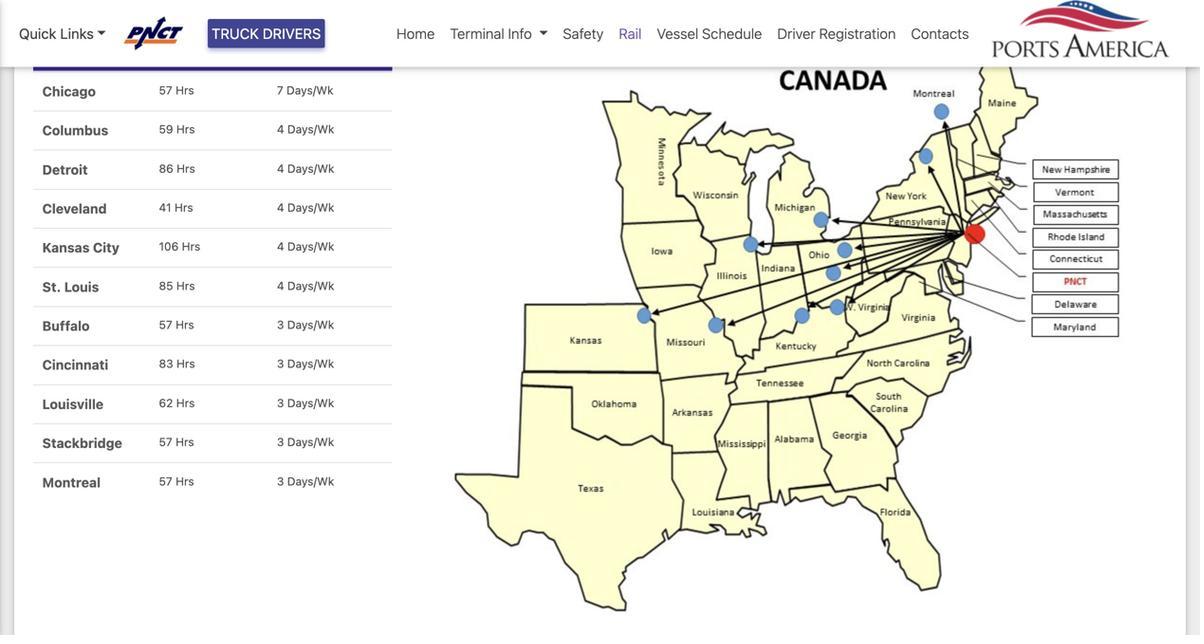 Task type: describe. For each thing, give the bounding box(es) containing it.
62
[[159, 396, 173, 410]]

safety
[[563, 25, 604, 42]]

terminal
[[450, 25, 505, 42]]

rail
[[619, 25, 642, 42]]

57 hrs for montreal
[[159, 474, 194, 488]]

4 days/wk for detroit
[[277, 162, 335, 175]]

4 days/wk for st. louis
[[277, 279, 335, 292]]

59 hrs
[[159, 123, 195, 136]]

106
[[159, 240, 179, 253]]

days/wk for cincinnati
[[287, 357, 334, 370]]

3 for louisville
[[277, 396, 284, 410]]

st.
[[42, 279, 61, 295]]

louisville
[[42, 396, 104, 412]]

cleveland
[[42, 201, 107, 216]]

truck drivers link
[[208, 19, 325, 48]]

57 for stackbridge
[[159, 435, 173, 449]]

days/wk for columbus
[[288, 123, 335, 136]]

3 days/wk for cincinnati
[[277, 357, 334, 370]]

57 for montreal
[[159, 474, 173, 488]]

4 days/wk for columbus
[[277, 123, 335, 136]]

info
[[508, 25, 532, 42]]

freq.
[[330, 43, 364, 59]]

hrs for stackbridge
[[176, 435, 194, 449]]

hrs for louisville
[[176, 396, 195, 410]]

quick links link
[[19, 23, 106, 44]]

driver registration
[[778, 25, 897, 42]]

7 days/wk
[[277, 83, 334, 97]]

transit time
[[159, 43, 240, 59]]

83 hrs
[[159, 357, 195, 370]]

chicago
[[42, 83, 96, 99]]

vessel
[[657, 25, 699, 42]]

3 days/wk for louisville
[[277, 396, 334, 410]]

4 days/wk for kansas city
[[277, 240, 335, 253]]

contacts
[[912, 25, 970, 42]]

home
[[397, 25, 435, 42]]

59
[[159, 123, 173, 136]]

vessel schedule link
[[650, 15, 770, 52]]

truck
[[212, 25, 259, 42]]

3 days/wk for montreal
[[277, 474, 334, 488]]

hrs for cleveland
[[175, 201, 193, 214]]

detroit
[[42, 162, 88, 177]]

service
[[277, 43, 326, 59]]

columbus
[[42, 123, 108, 138]]

contacts link
[[904, 15, 977, 52]]

83
[[159, 357, 173, 370]]

service freq.
[[277, 43, 364, 59]]

62 hrs
[[159, 396, 195, 410]]

buffalo
[[42, 318, 90, 334]]

57 hrs for chicago
[[159, 83, 194, 97]]

hrs for cincinnati
[[177, 357, 195, 370]]

41
[[159, 201, 171, 214]]

days/wk for buffalo
[[287, 318, 334, 331]]

days/wk for cleveland
[[288, 201, 335, 214]]

quick
[[19, 25, 56, 42]]

louis
[[64, 279, 99, 295]]

days/wk for stackbridge
[[287, 435, 334, 449]]



Task type: locate. For each thing, give the bounding box(es) containing it.
2 57 from the top
[[159, 318, 173, 331]]

rail link
[[612, 15, 650, 52]]

st. louis
[[42, 279, 99, 295]]

41 hrs
[[159, 201, 193, 214]]

terminal info link
[[443, 15, 556, 52]]

4 days/wk for cleveland
[[277, 201, 335, 214]]

7
[[277, 83, 284, 97]]

home link
[[389, 15, 443, 52]]

rail image
[[440, 32, 1148, 625]]

4 3 from the top
[[277, 435, 284, 449]]

terminal info
[[450, 25, 532, 42]]

schedule
[[703, 25, 763, 42]]

57 hrs for stackbridge
[[159, 435, 194, 449]]

57 hrs for buffalo
[[159, 318, 194, 331]]

4 3 days/wk from the top
[[277, 435, 334, 449]]

85
[[159, 279, 173, 292]]

days/wk for chicago
[[287, 83, 334, 97]]

quick links
[[19, 25, 94, 42]]

kansas
[[42, 240, 90, 256]]

driver
[[778, 25, 816, 42]]

3 3 from the top
[[277, 396, 284, 410]]

4 for detroit
[[277, 162, 284, 175]]

hrs for montreal
[[176, 474, 194, 488]]

1 57 hrs from the top
[[159, 83, 194, 97]]

9 days/wk from the top
[[287, 396, 334, 410]]

4 for columbus
[[277, 123, 284, 136]]

hrs for st. louis
[[176, 279, 195, 292]]

57
[[159, 83, 173, 97], [159, 318, 173, 331], [159, 435, 173, 449], [159, 474, 173, 488]]

2 57 hrs from the top
[[159, 318, 194, 331]]

days/wk for louisville
[[287, 396, 334, 410]]

5 3 from the top
[[277, 474, 284, 488]]

truck drivers
[[212, 25, 321, 42]]

hrs for detroit
[[177, 162, 195, 175]]

4 for cleveland
[[277, 201, 284, 214]]

days/wk for detroit
[[288, 162, 335, 175]]

1 57 from the top
[[159, 83, 173, 97]]

5 3 days/wk from the top
[[277, 474, 334, 488]]

3 days/wk
[[277, 318, 334, 331], [277, 357, 334, 370], [277, 396, 334, 410], [277, 435, 334, 449], [277, 474, 334, 488]]

driver registration link
[[770, 15, 904, 52]]

57 for buffalo
[[159, 318, 173, 331]]

3 4 from the top
[[277, 201, 284, 214]]

4 for kansas city
[[277, 240, 284, 253]]

3 for montreal
[[277, 474, 284, 488]]

4 4 from the top
[[277, 240, 284, 253]]

4 57 from the top
[[159, 474, 173, 488]]

11 days/wk from the top
[[287, 474, 334, 488]]

4 for st. louis
[[277, 279, 284, 292]]

4 57 hrs from the top
[[159, 474, 194, 488]]

1 days/wk from the top
[[287, 83, 334, 97]]

57 hrs
[[159, 83, 194, 97], [159, 318, 194, 331], [159, 435, 194, 449], [159, 474, 194, 488]]

3 57 hrs from the top
[[159, 435, 194, 449]]

safety link
[[556, 15, 612, 52]]

days/wk for montreal
[[287, 474, 334, 488]]

1 4 days/wk from the top
[[277, 123, 335, 136]]

hrs
[[176, 83, 194, 97], [176, 123, 195, 136], [177, 162, 195, 175], [175, 201, 193, 214], [182, 240, 201, 253], [176, 279, 195, 292], [176, 318, 194, 331], [177, 357, 195, 370], [176, 396, 195, 410], [176, 435, 194, 449], [176, 474, 194, 488]]

origin/dest.
[[42, 43, 122, 59]]

6 days/wk from the top
[[288, 279, 335, 292]]

hrs for kansas city
[[182, 240, 201, 253]]

montreal
[[42, 474, 101, 490]]

85 hrs
[[159, 279, 195, 292]]

4 days/wk from the top
[[288, 201, 335, 214]]

3 days/wk for buffalo
[[277, 318, 334, 331]]

days/wk
[[287, 83, 334, 97], [288, 123, 335, 136], [288, 162, 335, 175], [288, 201, 335, 214], [288, 240, 335, 253], [288, 279, 335, 292], [287, 318, 334, 331], [287, 357, 334, 370], [287, 396, 334, 410], [287, 435, 334, 449], [287, 474, 334, 488]]

time
[[208, 43, 240, 59]]

8 days/wk from the top
[[287, 357, 334, 370]]

86 hrs
[[159, 162, 195, 175]]

city
[[93, 240, 119, 256]]

2 3 days/wk from the top
[[277, 357, 334, 370]]

transit
[[159, 43, 205, 59]]

3 for stackbridge
[[277, 435, 284, 449]]

7 days/wk from the top
[[287, 318, 334, 331]]

3 for cincinnati
[[277, 357, 284, 370]]

3 4 days/wk from the top
[[277, 201, 335, 214]]

86
[[159, 162, 174, 175]]

5 4 from the top
[[277, 279, 284, 292]]

10 days/wk from the top
[[287, 435, 334, 449]]

3 57 from the top
[[159, 435, 173, 449]]

3 days/wk from the top
[[288, 162, 335, 175]]

hrs for buffalo
[[176, 318, 194, 331]]

vessel schedule
[[657, 25, 763, 42]]

4
[[277, 123, 284, 136], [277, 162, 284, 175], [277, 201, 284, 214], [277, 240, 284, 253], [277, 279, 284, 292]]

1 3 days/wk from the top
[[277, 318, 334, 331]]

1 3 from the top
[[277, 318, 284, 331]]

5 days/wk from the top
[[288, 240, 335, 253]]

hrs for columbus
[[176, 123, 195, 136]]

hrs for chicago
[[176, 83, 194, 97]]

registration
[[820, 25, 897, 42]]

cincinnati
[[42, 357, 108, 373]]

kansas city
[[42, 240, 119, 256]]

2 days/wk from the top
[[288, 123, 335, 136]]

3 3 days/wk from the top
[[277, 396, 334, 410]]

days/wk for kansas city
[[288, 240, 335, 253]]

4 4 days/wk from the top
[[277, 240, 335, 253]]

days/wk for st. louis
[[288, 279, 335, 292]]

3 for buffalo
[[277, 318, 284, 331]]

2 4 from the top
[[277, 162, 284, 175]]

stackbridge
[[42, 435, 122, 451]]

106 hrs
[[159, 240, 201, 253]]

1 4 from the top
[[277, 123, 284, 136]]

4 days/wk
[[277, 123, 335, 136], [277, 162, 335, 175], [277, 201, 335, 214], [277, 240, 335, 253], [277, 279, 335, 292]]

3 days/wk for stackbridge
[[277, 435, 334, 449]]

links
[[60, 25, 94, 42]]

5 4 days/wk from the top
[[277, 279, 335, 292]]

57 for chicago
[[159, 83, 173, 97]]

3
[[277, 318, 284, 331], [277, 357, 284, 370], [277, 396, 284, 410], [277, 435, 284, 449], [277, 474, 284, 488]]

drivers
[[263, 25, 321, 42]]

2 4 days/wk from the top
[[277, 162, 335, 175]]

2 3 from the top
[[277, 357, 284, 370]]



Task type: vqa. For each thing, say whether or not it's contained in the screenshot.


